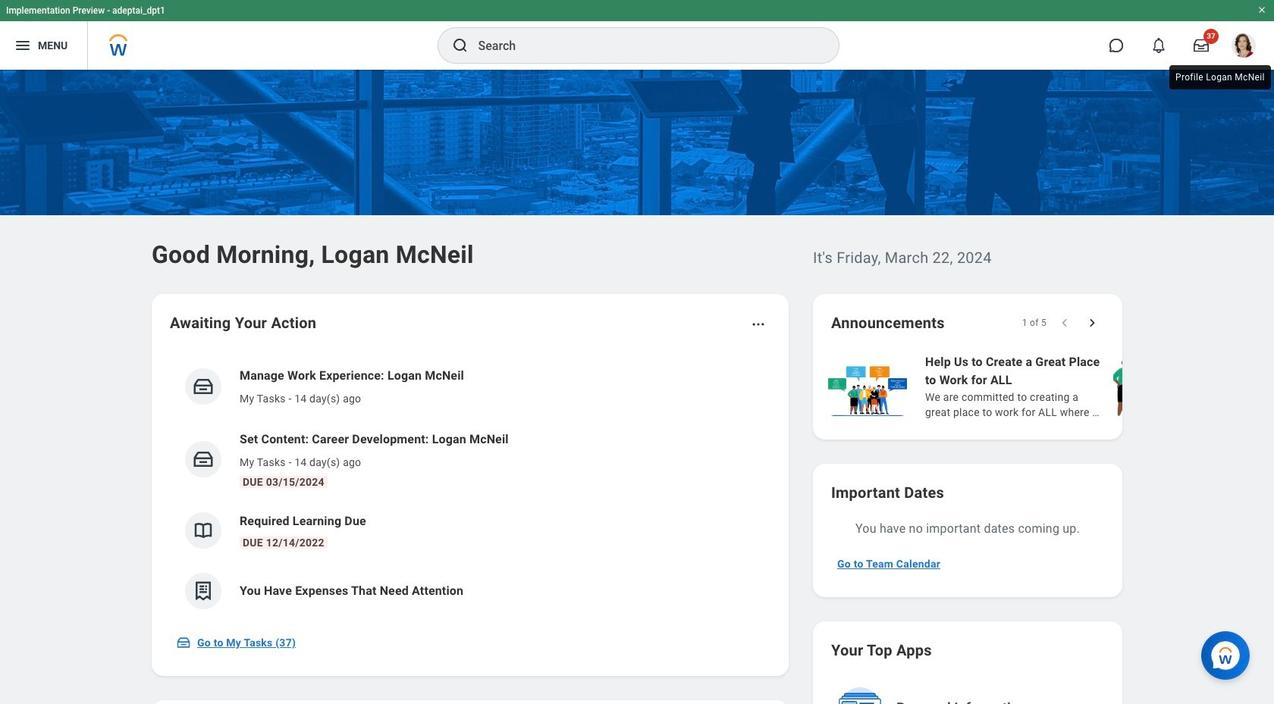 Task type: vqa. For each thing, say whether or not it's contained in the screenshot.
Object Details image corresponding to BEL: Maternity Leave Multiple Birth Event (Leave Request Event)
no



Task type: describe. For each thing, give the bounding box(es) containing it.
justify image
[[14, 36, 32, 55]]

2 inbox image from the top
[[192, 448, 215, 471]]

notifications large image
[[1152, 38, 1167, 53]]

1 horizontal spatial list
[[826, 352, 1275, 422]]

0 horizontal spatial list
[[170, 355, 771, 622]]

close environment banner image
[[1258, 5, 1267, 14]]

profile logan mcneil image
[[1232, 33, 1257, 61]]

inbox large image
[[1194, 38, 1210, 53]]

search image
[[451, 36, 469, 55]]

1 inbox image from the top
[[192, 376, 215, 398]]



Task type: locate. For each thing, give the bounding box(es) containing it.
book open image
[[192, 520, 215, 543]]

tooltip
[[1167, 62, 1275, 93]]

status
[[1023, 317, 1047, 329]]

chevron left small image
[[1058, 316, 1073, 331]]

Search Workday  search field
[[478, 29, 808, 62]]

inbox image
[[192, 376, 215, 398], [192, 448, 215, 471]]

0 vertical spatial inbox image
[[192, 376, 215, 398]]

list
[[826, 352, 1275, 422], [170, 355, 771, 622]]

main content
[[0, 70, 1275, 705]]

chevron right small image
[[1085, 316, 1100, 331]]

dashboard expenses image
[[192, 580, 215, 603]]

related actions image
[[751, 317, 766, 332]]

inbox image
[[176, 636, 191, 651]]

1 vertical spatial inbox image
[[192, 448, 215, 471]]

banner
[[0, 0, 1275, 70]]



